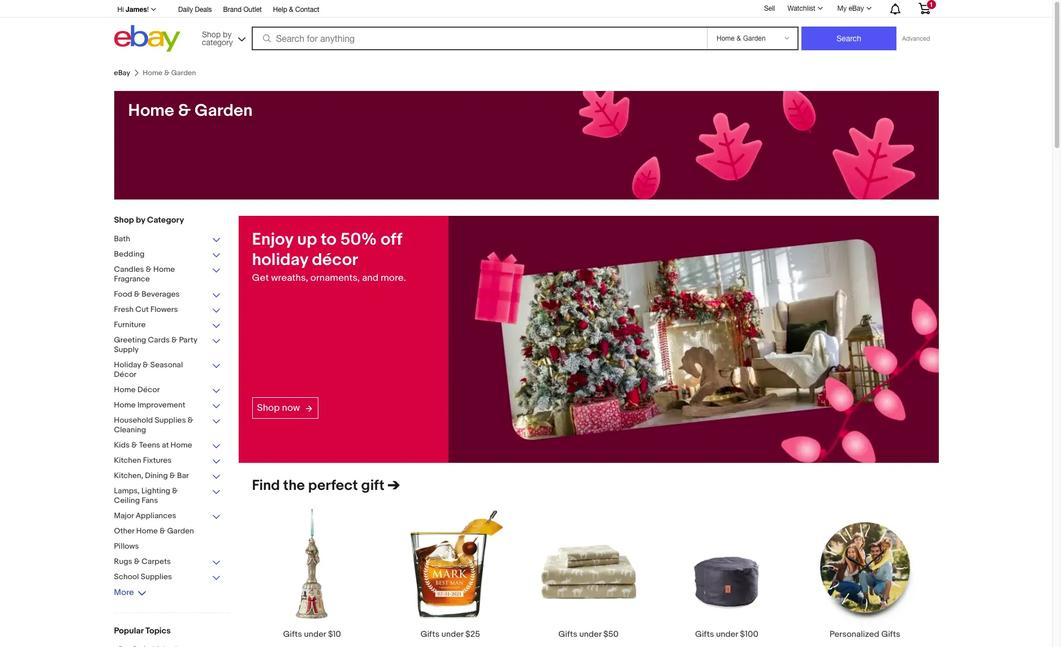 Task type: describe. For each thing, give the bounding box(es) containing it.
gifts under $50 link
[[520, 510, 658, 640]]

get
[[252, 273, 269, 284]]

popular topics
[[114, 626, 171, 637]]

pillows
[[114, 542, 139, 552]]

appliances
[[136, 512, 176, 521]]

fresh
[[114, 305, 134, 315]]

candles & home fragrance button
[[114, 265, 222, 285]]

gifts under $25
[[421, 630, 480, 640]]

shop for shop by category
[[202, 30, 221, 39]]

account navigation
[[111, 0, 939, 18]]

bar
[[177, 471, 189, 481]]

lamps, lighting & ceiling fans button
[[114, 487, 222, 507]]

contact
[[295, 6, 319, 14]]

advanced link
[[897, 27, 936, 50]]

now
[[282, 403, 300, 414]]

category
[[202, 38, 233, 47]]

1
[[930, 1, 933, 8]]

find
[[252, 478, 280, 495]]

school
[[114, 573, 139, 582]]

under for $10
[[304, 630, 326, 640]]

cleaning
[[114, 425, 146, 435]]

ebay link
[[114, 68, 130, 78]]

& inside "account" navigation
[[289, 6, 293, 14]]

by for category
[[223, 30, 232, 39]]

kitchen fixtures button
[[114, 456, 222, 467]]

!
[[147, 6, 149, 14]]

home right at
[[171, 441, 192, 450]]

Search for anything text field
[[253, 28, 705, 49]]

teens
[[139, 441, 160, 450]]

shop now
[[257, 403, 300, 414]]

off
[[381, 230, 402, 250]]

other home & garden link
[[114, 527, 222, 538]]

my ebay link
[[832, 2, 877, 15]]

food
[[114, 290, 132, 299]]

holiday & seasonal décor button
[[114, 360, 222, 381]]

home down bedding dropdown button
[[153, 265, 175, 274]]

holiday
[[114, 360, 141, 370]]

cut
[[135, 305, 149, 315]]

brand
[[223, 6, 242, 14]]

the
[[283, 478, 305, 495]]

fans
[[142, 496, 158, 506]]

home improvement button
[[114, 401, 222, 411]]

gifts for gifts under $100
[[695, 630, 714, 640]]

major
[[114, 512, 134, 521]]

household
[[114, 416, 153, 425]]

deals
[[195, 6, 212, 14]]

perfect
[[308, 478, 358, 495]]

brand outlet
[[223, 6, 262, 14]]

home décor button
[[114, 385, 222, 396]]

holiday
[[252, 250, 308, 270]]

sell link
[[759, 4, 781, 12]]

at
[[162, 441, 169, 450]]

bath button
[[114, 234, 222, 245]]

my ebay
[[838, 5, 864, 12]]

personalized gifts
[[830, 630, 901, 640]]

up
[[297, 230, 317, 250]]

gifts under $25 link
[[381, 510, 520, 640]]

bedding button
[[114, 250, 222, 260]]

more button
[[114, 588, 147, 599]]

cards
[[148, 336, 170, 345]]

fragrance
[[114, 274, 150, 284]]

$10
[[328, 630, 341, 640]]

under for $50
[[580, 630, 602, 640]]

dining
[[145, 471, 168, 481]]

personalized gifts link
[[796, 510, 934, 640]]

gifts under $100 link
[[658, 510, 796, 640]]

find the perfect gift ➔
[[252, 478, 400, 495]]

shop for shop by category
[[114, 215, 134, 226]]

furniture button
[[114, 320, 222, 331]]

gifts under $50
[[559, 630, 619, 640]]

fixtures
[[143, 456, 172, 466]]

décor
[[312, 250, 358, 270]]

list containing gifts under $10
[[238, 510, 939, 648]]

kitchen
[[114, 456, 141, 466]]

beverages
[[142, 290, 180, 299]]

50%
[[340, 230, 377, 250]]

bedding
[[114, 250, 145, 259]]

shop now link
[[252, 398, 319, 420]]

1 link
[[912, 0, 937, 16]]

brand outlet link
[[223, 4, 262, 16]]

ceiling
[[114, 496, 140, 506]]

kitchen,
[[114, 471, 143, 481]]

under for $25
[[442, 630, 464, 640]]



Task type: locate. For each thing, give the bounding box(es) containing it.
other
[[114, 527, 134, 536]]

greeting cards & party supply button
[[114, 336, 222, 356]]

and
[[362, 273, 379, 284]]

sell
[[764, 4, 775, 12]]

1 horizontal spatial décor
[[137, 385, 160, 395]]

hi james !
[[117, 5, 149, 14]]

gifts right personalized
[[882, 630, 901, 640]]

category
[[147, 215, 184, 226]]

2 gifts from the left
[[421, 630, 440, 640]]

kitchen, dining & bar button
[[114, 471, 222, 482]]

shop by category
[[114, 215, 184, 226]]

under for $100
[[716, 630, 738, 640]]

daily
[[178, 6, 193, 14]]

shop by category
[[202, 30, 233, 47]]

1 gifts from the left
[[283, 630, 302, 640]]

ebay
[[849, 5, 864, 12], [114, 68, 130, 78]]

gift
[[361, 478, 385, 495]]

0 horizontal spatial by
[[136, 215, 145, 226]]

2 horizontal spatial shop
[[257, 403, 280, 414]]

➔
[[388, 478, 400, 495]]

3 under from the left
[[580, 630, 602, 640]]

carpets
[[142, 557, 171, 567]]

enjoy up to 50% off holiday décor get wreaths, ornaments, and more.
[[252, 230, 406, 284]]

shop by category button
[[197, 25, 248, 50]]

1 horizontal spatial shop
[[202, 30, 221, 39]]

household supplies & cleaning button
[[114, 416, 222, 436]]

2 vertical spatial shop
[[257, 403, 280, 414]]

fresh cut flowers button
[[114, 305, 222, 316]]

0 vertical spatial ebay
[[849, 5, 864, 12]]

garden
[[195, 101, 253, 121], [167, 527, 194, 536]]

3 gifts from the left
[[559, 630, 578, 640]]

under left the $10
[[304, 630, 326, 640]]

more.
[[381, 273, 406, 284]]

0 vertical spatial garden
[[195, 101, 253, 121]]

under left the '$25'
[[442, 630, 464, 640]]

candles
[[114, 265, 144, 274]]

list
[[238, 510, 939, 648]]

gifts left the $10
[[283, 630, 302, 640]]

home
[[128, 101, 174, 121], [153, 265, 175, 274], [114, 385, 136, 395], [114, 401, 136, 410], [171, 441, 192, 450], [136, 527, 158, 536]]

home down 'holiday'
[[114, 385, 136, 395]]

1 horizontal spatial by
[[223, 30, 232, 39]]

&
[[289, 6, 293, 14], [178, 101, 191, 121], [146, 265, 152, 274], [134, 290, 140, 299], [172, 336, 177, 345], [143, 360, 149, 370], [188, 416, 194, 425], [131, 441, 137, 450], [170, 471, 175, 481], [172, 487, 178, 496], [160, 527, 165, 536], [134, 557, 140, 567]]

rugs & carpets button
[[114, 557, 222, 568]]

0 horizontal spatial shop
[[114, 215, 134, 226]]

1 vertical spatial by
[[136, 215, 145, 226]]

none submit inside "shop by category" banner
[[802, 27, 897, 50]]

$100
[[740, 630, 759, 640]]

home down appliances
[[136, 527, 158, 536]]

1 horizontal spatial ebay
[[849, 5, 864, 12]]

1 vertical spatial garden
[[167, 527, 194, 536]]

shop left now
[[257, 403, 280, 414]]

enjoy up to 50% off holiday décor image
[[449, 216, 939, 464]]

wreaths,
[[271, 273, 308, 284]]

gifts under $100
[[695, 630, 759, 640]]

help & contact
[[273, 6, 319, 14]]

by
[[223, 30, 232, 39], [136, 215, 145, 226]]

home down ebay 'link'
[[128, 101, 174, 121]]

to
[[321, 230, 337, 250]]

popular
[[114, 626, 144, 637]]

major appliances button
[[114, 512, 222, 522]]

james
[[126, 5, 147, 14]]

shop up bath on the left of page
[[114, 215, 134, 226]]

shop inside 'link'
[[257, 403, 280, 414]]

shop by category banner
[[111, 0, 939, 55]]

by for category
[[136, 215, 145, 226]]

under left $50
[[580, 630, 602, 640]]

garden inside the bath bedding candles & home fragrance food & beverages fresh cut flowers furniture greeting cards & party supply holiday & seasonal décor home décor home improvement household supplies & cleaning kids & teens at home kitchen fixtures kitchen, dining & bar lamps, lighting & ceiling fans major appliances other home & garden pillows rugs & carpets school supplies
[[167, 527, 194, 536]]

by left "category"
[[136, 215, 145, 226]]

décor down supply
[[114, 370, 136, 380]]

improvement
[[137, 401, 185, 410]]

4 gifts from the left
[[695, 630, 714, 640]]

advanced
[[902, 35, 930, 42]]

food & beverages button
[[114, 290, 222, 300]]

daily deals link
[[178, 4, 212, 16]]

greeting
[[114, 336, 146, 345]]

ornaments,
[[310, 273, 360, 284]]

enjoy
[[252, 230, 293, 250]]

pillows link
[[114, 542, 222, 553]]

décor
[[114, 370, 136, 380], [137, 385, 160, 395]]

1 under from the left
[[304, 630, 326, 640]]

topics
[[145, 626, 171, 637]]

0 horizontal spatial ebay
[[114, 68, 130, 78]]

supply
[[114, 345, 139, 355]]

bath
[[114, 234, 130, 244]]

bath bedding candles & home fragrance food & beverages fresh cut flowers furniture greeting cards & party supply holiday & seasonal décor home décor home improvement household supplies & cleaning kids & teens at home kitchen fixtures kitchen, dining & bar lamps, lighting & ceiling fans major appliances other home & garden pillows rugs & carpets school supplies
[[114, 234, 197, 582]]

5 gifts from the left
[[882, 630, 901, 640]]

furniture
[[114, 320, 146, 330]]

0 vertical spatial shop
[[202, 30, 221, 39]]

2 under from the left
[[442, 630, 464, 640]]

supplies down home improvement dropdown button
[[155, 416, 186, 425]]

home up household
[[114, 401, 136, 410]]

$50
[[604, 630, 619, 640]]

by inside shop by category
[[223, 30, 232, 39]]

gifts for gifts under $10
[[283, 630, 302, 640]]

under
[[304, 630, 326, 640], [442, 630, 464, 640], [580, 630, 602, 640], [716, 630, 738, 640]]

home & garden
[[128, 101, 253, 121]]

1 vertical spatial ebay
[[114, 68, 130, 78]]

kids & teens at home button
[[114, 441, 222, 452]]

gifts left $100
[[695, 630, 714, 640]]

supplies down carpets
[[141, 573, 172, 582]]

1 vertical spatial shop
[[114, 215, 134, 226]]

under left $100
[[716, 630, 738, 640]]

0 vertical spatial supplies
[[155, 416, 186, 425]]

watchlist
[[788, 5, 816, 12]]

shop inside shop by category
[[202, 30, 221, 39]]

None submit
[[802, 27, 897, 50]]

by down brand
[[223, 30, 232, 39]]

shop down the deals
[[202, 30, 221, 39]]

4 under from the left
[[716, 630, 738, 640]]

help
[[273, 6, 287, 14]]

lamps,
[[114, 487, 140, 496]]

gifts for gifts under $25
[[421, 630, 440, 640]]

enjoy up to 50% off holiday décor main content
[[238, 216, 939, 648]]

gifts left the '$25'
[[421, 630, 440, 640]]

school supplies button
[[114, 573, 222, 583]]

ebay inside "account" navigation
[[849, 5, 864, 12]]

kids
[[114, 441, 130, 450]]

hi
[[117, 6, 124, 14]]

gifts left $50
[[559, 630, 578, 640]]

$25
[[466, 630, 480, 640]]

supplies
[[155, 416, 186, 425], [141, 573, 172, 582]]

0 horizontal spatial décor
[[114, 370, 136, 380]]

1 vertical spatial supplies
[[141, 573, 172, 582]]

help & contact link
[[273, 4, 319, 16]]

gifts under $10
[[283, 630, 341, 640]]

rugs
[[114, 557, 132, 567]]

0 vertical spatial décor
[[114, 370, 136, 380]]

gifts under $10 link
[[243, 510, 381, 640]]

personalized
[[830, 630, 880, 640]]

daily deals
[[178, 6, 212, 14]]

0 vertical spatial by
[[223, 30, 232, 39]]

1 vertical spatial décor
[[137, 385, 160, 395]]

gifts for gifts under $50
[[559, 630, 578, 640]]

lighting
[[141, 487, 170, 496]]

shop for shop now
[[257, 403, 280, 414]]

décor up improvement
[[137, 385, 160, 395]]



Task type: vqa. For each thing, say whether or not it's contained in the screenshot.
Open's "min"
no



